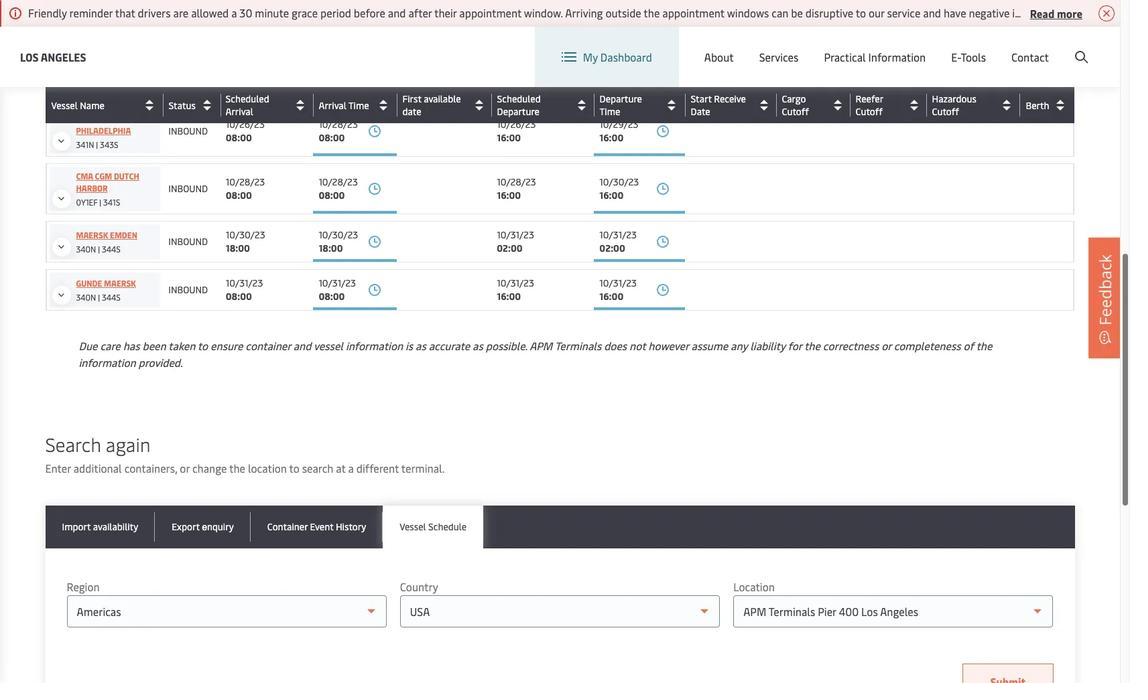 Task type: describe. For each thing, give the bounding box(es) containing it.
their
[[435, 5, 457, 20]]

16:00 inside 10/28/23 16:00
[[497, 189, 521, 202]]

16:00 inside 10/25/23 16:00
[[600, 30, 624, 43]]

contact
[[1012, 50, 1049, 64]]

contact button
[[1012, 27, 1049, 87]]

export еnquiry
[[172, 521, 234, 534]]

correctness
[[823, 339, 879, 353]]

inbound for 10/26/23 08:00
[[168, 125, 208, 137]]

cgm
[[95, 171, 112, 182]]

assume
[[692, 339, 728, 353]]

tools
[[961, 50, 986, 64]]

cargo
[[782, 93, 806, 105]]

maersk for 340n
[[76, 230, 108, 241]]

maersk for inbound
[[76, 18, 108, 29]]

taken
[[168, 339, 195, 353]]

2 02:00 from the left
[[600, 242, 625, 255]]

inbound for 10/31/23 08:00
[[168, 284, 208, 296]]

1 horizontal spatial 10/30/23
[[319, 229, 358, 241]]

16:00 inside 10/27/23 16:00
[[497, 78, 521, 91]]

10/31/23 down 10/28/23 16:00
[[497, 229, 534, 241]]

feedback
[[1094, 255, 1116, 326]]

and inside "due care has been taken to ensure container and vessel information is as accurate as possible. apm terminals does not however assume any liability for the correctness or completeness of the information provided."
[[294, 339, 311, 353]]

search
[[45, 432, 101, 457]]

terminals
[[555, 339, 602, 353]]

inbound for 10/28/23 08:00
[[168, 182, 208, 195]]

name
[[80, 99, 105, 112]]

1 10/31/23 16:00 from the left
[[497, 277, 534, 303]]

1 18:00 from the left
[[226, 242, 250, 255]]

scheduled for departure
[[497, 93, 541, 105]]

after
[[409, 5, 432, 20]]

1 10/31/23 02:00 from the left
[[497, 229, 534, 255]]

outside
[[606, 5, 642, 20]]

1 10/19/23 from the left
[[226, 17, 263, 30]]

completeness
[[894, 339, 961, 353]]

that
[[115, 5, 135, 20]]

negative
[[969, 5, 1010, 20]]

reefer cutoff button
[[856, 93, 924, 118]]

search again enter additional containers, or change the location to search at a different terminal.
[[45, 432, 445, 476]]

1 horizontal spatial information
[[346, 339, 403, 353]]

first available date
[[403, 93, 461, 118]]

arrival inside scheduled arrival
[[226, 105, 253, 118]]

information
[[869, 50, 926, 64]]

1 horizontal spatial arrival
[[319, 99, 347, 112]]

location
[[248, 461, 287, 476]]

10/31/23 up vessel
[[319, 277, 356, 290]]

container event history
[[267, 521, 366, 534]]

hazardous
[[932, 93, 977, 105]]

340n for 10/31/23 08:00
[[76, 292, 96, 303]]

availability
[[93, 521, 138, 534]]

10/30/23 16:00
[[600, 176, 639, 202]]

event
[[310, 521, 334, 534]]

2 as from the left
[[473, 339, 483, 353]]

more
[[1057, 6, 1083, 20]]

2 09:00 from the left
[[319, 78, 345, 91]]

2 10/31/23 02:00 from the left
[[600, 229, 637, 255]]

berth button
[[1026, 95, 1071, 116]]

region
[[67, 580, 100, 595]]

arrival time
[[319, 99, 369, 112]]

0 horizontal spatial 10/30/23
[[226, 229, 265, 241]]

1 10/30/23 18:00 from the left
[[226, 229, 265, 255]]

maersk inside gunde maersk 340n | 344s
[[104, 278, 136, 289]]

sealand
[[76, 113, 111, 124]]

accurate
[[429, 339, 470, 353]]

to inside "due care has been taken to ensure container and vessel information is as accurate as possible. apm terminals does not however assume any liability for the correctness or completeness of the information provided."
[[198, 339, 208, 353]]

our
[[869, 5, 885, 20]]

1 as from the left
[[416, 339, 426, 353]]

apm
[[530, 339, 553, 353]]

due
[[79, 339, 98, 353]]

dutch
[[114, 171, 139, 182]]

friendly reminder that drivers are allowed a 30 minute grace period before and after their appointment window. arriving outside the appointment windows can be disruptive to our service and have negative impacts on drivers who a
[[28, 5, 1131, 20]]

about
[[705, 50, 734, 64]]

different
[[357, 461, 399, 476]]

334n | 340s
[[76, 80, 120, 91]]

2 10/31/23 08:00 from the left
[[319, 277, 356, 303]]

start receive date
[[691, 93, 746, 118]]

allowed
[[191, 5, 229, 20]]

grace
[[292, 5, 318, 20]]

friendly
[[28, 5, 67, 20]]

10/26/23 16:00
[[497, 118, 536, 144]]

have
[[944, 5, 967, 20]]

10/29/23 16:00 for 10/26/23
[[600, 118, 639, 144]]

maersk newhaven button
[[52, 17, 154, 44]]

country
[[400, 580, 438, 595]]

containers,
[[124, 461, 177, 476]]

the right for
[[805, 339, 821, 353]]

emden
[[110, 230, 137, 241]]

vessel schedule button
[[383, 506, 484, 549]]

scheduled for arrival
[[226, 93, 269, 105]]

vessel name button
[[51, 95, 160, 116]]

1 horizontal spatial and
[[388, 5, 406, 20]]

1 10/31/23 08:00 from the left
[[226, 277, 263, 303]]

1 drivers from the left
[[138, 5, 171, 20]]

status
[[169, 99, 196, 112]]

time for departure time
[[600, 105, 621, 118]]

10/26/23 for 16:00
[[497, 118, 536, 131]]

vessel
[[314, 339, 343, 353]]

10/31/23 up ensure
[[226, 277, 263, 290]]

the right the of
[[977, 339, 993, 353]]

e-tools button
[[952, 27, 986, 87]]

services
[[760, 50, 799, 64]]

berth
[[1026, 99, 1050, 112]]

10/25/23 16:00
[[600, 17, 639, 43]]

menu
[[895, 39, 923, 54]]

2 10/31/23 16:00 from the left
[[600, 277, 637, 303]]

2 horizontal spatial 10/30/23
[[600, 176, 639, 188]]

10/25/23
[[600, 17, 639, 30]]

arriving
[[565, 5, 603, 20]]

read more button
[[1030, 5, 1083, 21]]

enter
[[45, 461, 71, 476]]

16:00 inside 10/30/23 16:00
[[600, 189, 624, 202]]

departure time
[[600, 93, 642, 118]]

tab list containing import availability
[[45, 506, 1075, 549]]

import availability
[[62, 521, 138, 534]]

switch location
[[743, 39, 819, 54]]

0 horizontal spatial a
[[231, 5, 237, 20]]

provided.
[[138, 355, 183, 370]]

vessel for vessel schedule
[[400, 521, 426, 534]]

be
[[791, 5, 803, 20]]

a inside search again enter additional containers, or change the location to search at a different terminal.
[[348, 461, 354, 476]]

container
[[246, 339, 291, 353]]

cutoff for reefer
[[856, 105, 883, 118]]

cargo cutoff
[[782, 93, 809, 118]]

10/26/23 for 08:00
[[226, 118, 265, 131]]

cutoff for hazardous
[[932, 105, 959, 118]]

login
[[987, 39, 1013, 54]]

date
[[691, 105, 711, 118]]



Task type: vqa. For each thing, say whether or not it's contained in the screenshot.


Task type: locate. For each thing, give the bounding box(es) containing it.
drivers left are
[[138, 5, 171, 20]]

scheduled inside button
[[226, 93, 269, 105]]

1 horizontal spatial vessel
[[400, 521, 426, 534]]

possible.
[[486, 339, 528, 353]]

scheduled arrival
[[226, 93, 269, 118]]

minute
[[255, 5, 289, 20]]

|
[[98, 80, 99, 91], [96, 139, 98, 150], [99, 197, 101, 208], [98, 244, 100, 255], [98, 292, 100, 303]]

10/29/23 down my dashboard
[[600, 65, 639, 78]]

vessel for vessel name
[[51, 99, 78, 112]]

my dashboard button
[[562, 27, 652, 87]]

close alert image
[[1099, 5, 1115, 21]]

maersk emden 340n | 344s
[[76, 230, 137, 255]]

10/28/23 16:00
[[497, 176, 536, 202]]

history
[[336, 521, 366, 534]]

еnquiry
[[202, 521, 234, 534]]

drivers right the "on"
[[1068, 5, 1101, 20]]

344s for 08:00
[[102, 292, 121, 303]]

or inside search again enter additional containers, or change the location to search at a different terminal.
[[180, 461, 190, 476]]

1 vertical spatial 340n
[[76, 292, 96, 303]]

0 horizontal spatial scheduled
[[226, 93, 269, 105]]

10/29/23 16:00
[[600, 65, 639, 91], [600, 118, 639, 144]]

at
[[336, 461, 346, 476]]

maersk left emden
[[76, 230, 108, 241]]

02:00 down 10/28/23 16:00
[[497, 242, 523, 255]]

10/28/23 08:00 for 10/28/23
[[319, 176, 358, 202]]

1 horizontal spatial scheduled
[[497, 93, 541, 105]]

0 horizontal spatial 10/26/23
[[226, 118, 265, 131]]

10/31/23 up does
[[600, 277, 637, 290]]

2 10/29/23 16:00 from the top
[[600, 118, 639, 144]]

344s inside maersk emden 340n | 344s
[[102, 244, 121, 255]]

| left the 340s
[[98, 80, 99, 91]]

first available date button
[[403, 93, 488, 118]]

cutoff inside hazardous cutoff
[[932, 105, 959, 118]]

arrival
[[319, 99, 347, 112], [226, 105, 253, 118]]

receive
[[714, 93, 746, 105]]

10/26/23
[[226, 118, 265, 131], [497, 118, 536, 131]]

inbound for 10/30/23 18:00
[[168, 235, 208, 248]]

cutoff down practical information
[[856, 105, 883, 118]]

care
[[100, 339, 121, 353]]

cutoff for cargo
[[782, 105, 809, 118]]

0 horizontal spatial location
[[734, 580, 775, 595]]

| inside sealand philadelphia 341n | 343s
[[96, 139, 98, 150]]

to right taken
[[198, 339, 208, 353]]

2 10/30/23 18:00 from the left
[[319, 229, 358, 255]]

on
[[1054, 5, 1066, 20]]

windows
[[727, 5, 769, 20]]

impacts
[[1013, 5, 1051, 20]]

08:00 inside 10/26/23 08:00
[[226, 131, 252, 144]]

departure down my dashboard
[[600, 93, 642, 105]]

10/29/23 up 10/30/23 16:00
[[600, 118, 639, 131]]

10/29/23 for 10/26/23 16:00
[[600, 118, 639, 131]]

0 horizontal spatial 10/31/23 02:00
[[497, 229, 534, 255]]

or
[[882, 339, 892, 353], [180, 461, 190, 476]]

1 344s from the top
[[102, 244, 121, 255]]

340n down "gunde" at left top
[[76, 292, 96, 303]]

0 vertical spatial information
[[346, 339, 403, 353]]

10/31/23 02:00 down 10/30/23 16:00
[[600, 229, 637, 255]]

inbound inside maersk newhaven inbound
[[168, 23, 208, 36]]

create
[[1022, 39, 1053, 54]]

vessel schedule
[[400, 521, 467, 534]]

0 vertical spatial or
[[882, 339, 892, 353]]

10/31/23 08:00 up vessel
[[319, 277, 356, 303]]

0 horizontal spatial or
[[180, 461, 190, 476]]

0 horizontal spatial 10/19/23
[[226, 17, 263, 30]]

cma cgm dutch harbor 0y1ef | 341s
[[76, 171, 139, 208]]

information left is
[[346, 339, 403, 353]]

export еnquiry button
[[155, 506, 251, 549]]

10/31/23 16:00
[[497, 277, 534, 303], [600, 277, 637, 303]]

1 10/29/23 16:00 from the top
[[600, 65, 639, 91]]

1 02:00 from the left
[[497, 242, 523, 255]]

angeles
[[41, 49, 86, 64]]

maersk inside maersk newhaven inbound
[[76, 18, 108, 29]]

0 horizontal spatial drivers
[[138, 5, 171, 20]]

344s inside gunde maersk 340n | 344s
[[102, 292, 121, 303]]

2 horizontal spatial and
[[924, 5, 941, 20]]

disruptive
[[806, 5, 854, 20]]

a
[[231, 5, 237, 20], [1127, 5, 1131, 20], [348, 461, 354, 476]]

340n inside maersk emden 340n | 344s
[[76, 244, 96, 255]]

2 horizontal spatial cutoff
[[932, 105, 959, 118]]

date
[[403, 105, 422, 118]]

10/31/23 16:00 up does
[[600, 277, 637, 303]]

practical information button
[[824, 27, 926, 87]]

02:00 down 10/30/23 16:00
[[600, 242, 625, 255]]

344s down "gunde" at left top
[[102, 292, 121, 303]]

time inside button
[[349, 99, 369, 112]]

1 vertical spatial 10/29/23 16:00
[[600, 118, 639, 144]]

10/24/23
[[319, 17, 358, 30]]

sealand philadelphia 341n | 343s
[[76, 113, 131, 150]]

10/31/23 up possible. at the left
[[497, 277, 534, 290]]

2 horizontal spatial a
[[1127, 5, 1131, 20]]

0 horizontal spatial information
[[79, 355, 136, 370]]

the right outside
[[644, 5, 660, 20]]

0 vertical spatial vessel
[[51, 99, 78, 112]]

10/30/23 18:00
[[226, 229, 265, 255], [319, 229, 358, 255]]

period
[[321, 5, 351, 20]]

about button
[[705, 27, 734, 87]]

1 horizontal spatial or
[[882, 339, 892, 353]]

who
[[1104, 5, 1124, 20]]

the inside search again enter additional containers, or change the location to search at a different terminal.
[[229, 461, 245, 476]]

10/31/23 down 10/30/23 16:00
[[600, 229, 637, 241]]

start
[[691, 93, 712, 105]]

2 appointment from the left
[[663, 5, 725, 20]]

the right change
[[229, 461, 245, 476]]

hazardous cutoff
[[932, 93, 977, 118]]

1 horizontal spatial 02:00
[[600, 242, 625, 255]]

hazardous cutoff button
[[932, 93, 1017, 118]]

departure down 10/27/23 16:00
[[497, 105, 540, 118]]

2 inbound from the top
[[168, 125, 208, 137]]

reefer cutoff
[[856, 93, 883, 118]]

as right accurate
[[473, 339, 483, 353]]

maersk left that
[[76, 18, 108, 29]]

cutoff inside reefer cutoff
[[856, 105, 883, 118]]

| inside gunde maersk 340n | 344s
[[98, 292, 100, 303]]

does
[[604, 339, 627, 353]]

1 horizontal spatial departure
[[600, 93, 642, 105]]

09:00 up scheduled arrival
[[226, 78, 252, 91]]

10/31/23 02:00 down 10/28/23 16:00
[[497, 229, 534, 255]]

0 horizontal spatial as
[[416, 339, 426, 353]]

as right is
[[416, 339, 426, 353]]

a left 30
[[231, 5, 237, 20]]

maersk right "gunde" at left top
[[104, 278, 136, 289]]

1 horizontal spatial as
[[473, 339, 483, 353]]

read
[[1030, 6, 1055, 20]]

| inside maersk emden 340n | 344s
[[98, 244, 100, 255]]

10/29/23 16:00 down my dashboard
[[600, 65, 639, 91]]

1 horizontal spatial 10/19/23
[[497, 17, 535, 30]]

3 cutoff from the left
[[932, 105, 959, 118]]

10/19/23 up 10/27/23
[[497, 17, 535, 30]]

2 18:00 from the left
[[319, 242, 343, 255]]

of
[[964, 339, 974, 353]]

4 inbound from the top
[[168, 235, 208, 248]]

344s
[[102, 244, 121, 255], [102, 292, 121, 303]]

newhaven
[[110, 18, 154, 29]]

any
[[731, 339, 748, 353]]

cutoff down 'services'
[[782, 105, 809, 118]]

344s for 18:00
[[102, 244, 121, 255]]

10/29/23 for 10/27/23 16:00
[[600, 65, 639, 78]]

| for 10/30/23 18:00
[[98, 244, 100, 255]]

time for arrival time
[[349, 99, 369, 112]]

liability
[[750, 339, 786, 353]]

cutoff
[[782, 105, 809, 118], [856, 105, 883, 118], [932, 105, 959, 118]]

scheduled down 10/27/23 16:00
[[497, 93, 541, 105]]

0 horizontal spatial 02:00
[[497, 242, 523, 255]]

10/27/23
[[497, 65, 535, 78]]

16:00 inside 10/26/23 16:00
[[497, 131, 521, 144]]

2 cutoff from the left
[[856, 105, 883, 118]]

10/29/23 16:00 for 10/27/23
[[600, 65, 639, 91]]

login / create account
[[987, 39, 1095, 54]]

2 vertical spatial maersk
[[104, 278, 136, 289]]

1 horizontal spatial to
[[289, 461, 300, 476]]

1 horizontal spatial 09:00
[[319, 78, 345, 91]]

3 inbound from the top
[[168, 182, 208, 195]]

schedule
[[428, 521, 467, 534]]

1 10/26/23 from the left
[[226, 118, 265, 131]]

1 horizontal spatial 10/31/23 16:00
[[600, 277, 637, 303]]

0 horizontal spatial cutoff
[[782, 105, 809, 118]]

10/31/23
[[497, 229, 534, 241], [600, 229, 637, 241], [226, 277, 263, 290], [319, 277, 356, 290], [497, 277, 534, 290], [600, 277, 637, 290]]

2 340n from the top
[[76, 292, 96, 303]]

1 horizontal spatial 10/31/23 08:00
[[319, 277, 356, 303]]

1 340n from the top
[[76, 244, 96, 255]]

0 vertical spatial location
[[778, 39, 819, 54]]

1 horizontal spatial location
[[778, 39, 819, 54]]

1 vertical spatial location
[[734, 580, 775, 595]]

departure inside scheduled departure
[[497, 105, 540, 118]]

vessel left schedule
[[400, 521, 426, 534]]

and left "have"
[[924, 5, 941, 20]]

1 inbound from the top
[[168, 23, 208, 36]]

as
[[416, 339, 426, 353], [473, 339, 483, 353]]

10/31/23 16:00 up possible. at the left
[[497, 277, 534, 303]]

1 vertical spatial maersk
[[76, 230, 108, 241]]

2 scheduled from the left
[[497, 93, 541, 105]]

information down care
[[79, 355, 136, 370]]

1 horizontal spatial cutoff
[[856, 105, 883, 118]]

1 scheduled from the left
[[226, 93, 269, 105]]

1 cutoff from the left
[[782, 105, 809, 118]]

0 vertical spatial 340n
[[76, 244, 96, 255]]

0 horizontal spatial departure
[[497, 105, 540, 118]]

scheduled arrival button
[[226, 93, 310, 118]]

appointment right their
[[460, 5, 522, 20]]

location
[[778, 39, 819, 54], [734, 580, 775, 595]]

my dashboard
[[583, 50, 652, 64]]

scheduled up 10/26/23 08:00
[[226, 93, 269, 105]]

0 horizontal spatial 10/30/23 18:00
[[226, 229, 265, 255]]

time down my dashboard dropdown button
[[600, 105, 621, 118]]

334n
[[76, 80, 96, 91]]

has
[[123, 339, 140, 353]]

cutoff down "e-" on the right
[[932, 105, 959, 118]]

2 344s from the top
[[102, 292, 121, 303]]

terminal.
[[401, 461, 445, 476]]

1 horizontal spatial 18:00
[[319, 242, 343, 255]]

vessel inside button
[[51, 99, 78, 112]]

reminder
[[69, 5, 113, 20]]

10/29/23
[[600, 65, 639, 78], [600, 118, 639, 131]]

340n for 10/30/23 18:00
[[76, 244, 96, 255]]

arrival right status button
[[226, 105, 253, 118]]

a right at
[[348, 461, 354, 476]]

scheduled inside button
[[497, 93, 541, 105]]

1 horizontal spatial time
[[600, 105, 621, 118]]

10/29/23 16:00 up 10/30/23 16:00
[[600, 118, 639, 144]]

1 horizontal spatial drivers
[[1068, 5, 1101, 20]]

0 vertical spatial maersk
[[76, 18, 108, 29]]

vessel
[[51, 99, 78, 112], [400, 521, 426, 534]]

341s
[[103, 197, 120, 208]]

340n up "gunde" at left top
[[76, 244, 96, 255]]

or left change
[[180, 461, 190, 476]]

1 horizontal spatial 10/30/23 18:00
[[319, 229, 358, 255]]

time left date
[[349, 99, 369, 112]]

2 10/29/23 from the top
[[600, 118, 639, 131]]

e-
[[952, 50, 961, 64]]

2 10/26/23 from the left
[[497, 118, 536, 131]]

2 horizontal spatial to
[[856, 5, 866, 20]]

0 vertical spatial to
[[856, 5, 866, 20]]

0 horizontal spatial 10/31/23 16:00
[[497, 277, 534, 303]]

philadelphia
[[76, 125, 131, 136]]

344s down emden
[[102, 244, 121, 255]]

0 horizontal spatial 09:00
[[226, 78, 252, 91]]

import
[[62, 521, 91, 534]]

10/31/23 08:00
[[226, 277, 263, 303], [319, 277, 356, 303]]

| down "gunde" at left top
[[98, 292, 100, 303]]

service
[[888, 5, 921, 20]]

0 horizontal spatial vessel
[[51, 99, 78, 112]]

| inside cma cgm dutch harbor 0y1ef | 341s
[[99, 197, 101, 208]]

appointment up about popup button at the right of the page
[[663, 5, 725, 20]]

2 10/19/23 from the left
[[497, 17, 535, 30]]

09:00 up arrival time
[[319, 78, 345, 91]]

a right who on the top right of the page
[[1127, 5, 1131, 20]]

feedback button
[[1089, 238, 1122, 359]]

| up "gunde" at left top
[[98, 244, 100, 255]]

1 vertical spatial to
[[198, 339, 208, 353]]

0 horizontal spatial time
[[349, 99, 369, 112]]

30
[[240, 5, 252, 20]]

| for 10/26/23 08:00
[[96, 139, 98, 150]]

however
[[649, 339, 689, 353]]

0 vertical spatial 10/29/23 16:00
[[600, 65, 639, 91]]

to left search
[[289, 461, 300, 476]]

10/28/23 08:00 for 10/26/23
[[319, 118, 358, 144]]

| left 341s
[[99, 197, 101, 208]]

vessel inside button
[[400, 521, 426, 534]]

| for 10/31/23 08:00
[[98, 292, 100, 303]]

0 vertical spatial 10/29/23
[[600, 65, 639, 78]]

0 horizontal spatial arrival
[[226, 105, 253, 118]]

change
[[192, 461, 227, 476]]

1 appointment from the left
[[460, 5, 522, 20]]

1 horizontal spatial 10/31/23 02:00
[[600, 229, 637, 255]]

1 vertical spatial information
[[79, 355, 136, 370]]

0 vertical spatial 344s
[[102, 244, 121, 255]]

first
[[403, 93, 422, 105]]

maersk inside maersk emden 340n | 344s
[[76, 230, 108, 241]]

| inside button
[[98, 80, 99, 91]]

arrival right scheduled arrival button
[[319, 99, 347, 112]]

time inside departure time
[[600, 105, 621, 118]]

appointment
[[460, 5, 522, 20], [663, 5, 725, 20]]

1 09:00 from the left
[[226, 78, 252, 91]]

2 drivers from the left
[[1068, 5, 1101, 20]]

or right "correctness" on the right of the page
[[882, 339, 892, 353]]

tab list
[[45, 506, 1075, 549]]

0 horizontal spatial 10/31/23 08:00
[[226, 277, 263, 303]]

1 vertical spatial 344s
[[102, 292, 121, 303]]

cutoff inside button
[[782, 105, 809, 118]]

1 horizontal spatial appointment
[[663, 5, 725, 20]]

0 horizontal spatial to
[[198, 339, 208, 353]]

1 vertical spatial 10/29/23
[[600, 118, 639, 131]]

or inside "due care has been taken to ensure container and vessel information is as accurate as possible. apm terminals does not however assume any liability for the correctness or completeness of the information provided."
[[882, 339, 892, 353]]

10/27/23 16:00
[[497, 65, 535, 91]]

1 vertical spatial or
[[180, 461, 190, 476]]

and left after on the left of the page
[[388, 5, 406, 20]]

1 vertical spatial vessel
[[400, 521, 426, 534]]

and left vessel
[[294, 339, 311, 353]]

1 horizontal spatial a
[[348, 461, 354, 476]]

to left our
[[856, 5, 866, 20]]

to inside search again enter additional containers, or change the location to search at a different terminal.
[[289, 461, 300, 476]]

10/31/23 08:00 up ensure
[[226, 277, 263, 303]]

vessel name
[[51, 99, 105, 112]]

e-tools
[[952, 50, 986, 64]]

import availability button
[[45, 506, 155, 549]]

| right 341n
[[96, 139, 98, 150]]

340n inside gunde maersk 340n | 344s
[[76, 292, 96, 303]]

10/19/23 left grace
[[226, 17, 263, 30]]

1 horizontal spatial 10/26/23
[[497, 118, 536, 131]]

search
[[302, 461, 334, 476]]

2 vertical spatial to
[[289, 461, 300, 476]]

0 horizontal spatial and
[[294, 339, 311, 353]]

departure time button
[[600, 93, 682, 118]]

vessel left name
[[51, 99, 78, 112]]

5 inbound from the top
[[168, 284, 208, 296]]

my
[[583, 50, 598, 64]]

practical
[[824, 50, 866, 64]]

1 10/29/23 from the top
[[600, 65, 639, 78]]

0 horizontal spatial appointment
[[460, 5, 522, 20]]

0 horizontal spatial 18:00
[[226, 242, 250, 255]]



